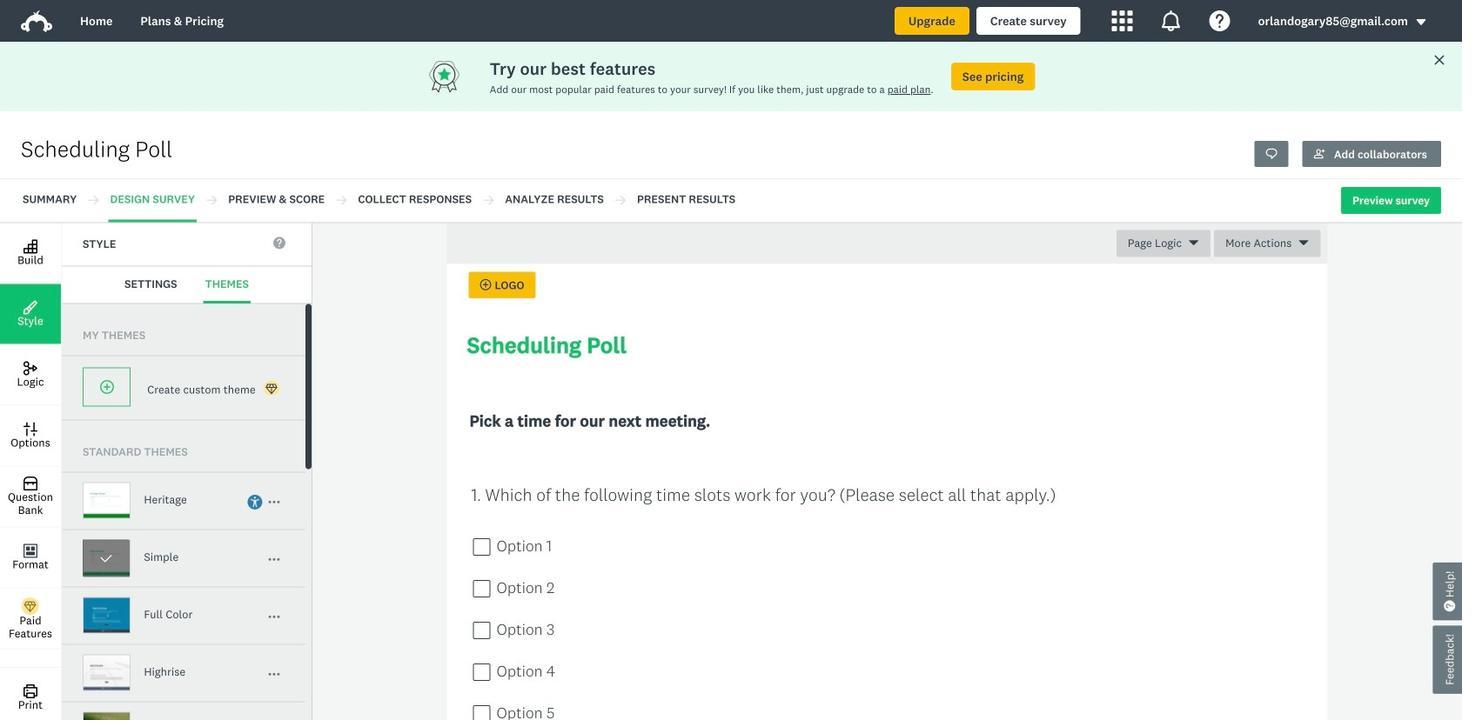 Task type: vqa. For each thing, say whether or not it's contained in the screenshot.
the right "Format"
no



Task type: describe. For each thing, give the bounding box(es) containing it.
help icon image
[[1210, 10, 1231, 31]]

surveymonkey logo image
[[21, 10, 52, 32]]

dropdown arrow image
[[1416, 16, 1428, 28]]

1 products icon image from the left
[[1112, 10, 1133, 31]]



Task type: locate. For each thing, give the bounding box(es) containing it.
products icon image
[[1112, 10, 1133, 31], [1161, 10, 1182, 31]]

rewards image
[[427, 59, 490, 94]]

1 horizontal spatial products icon image
[[1161, 10, 1182, 31]]

2 products icon image from the left
[[1161, 10, 1182, 31]]

0 horizontal spatial products icon image
[[1112, 10, 1133, 31]]



